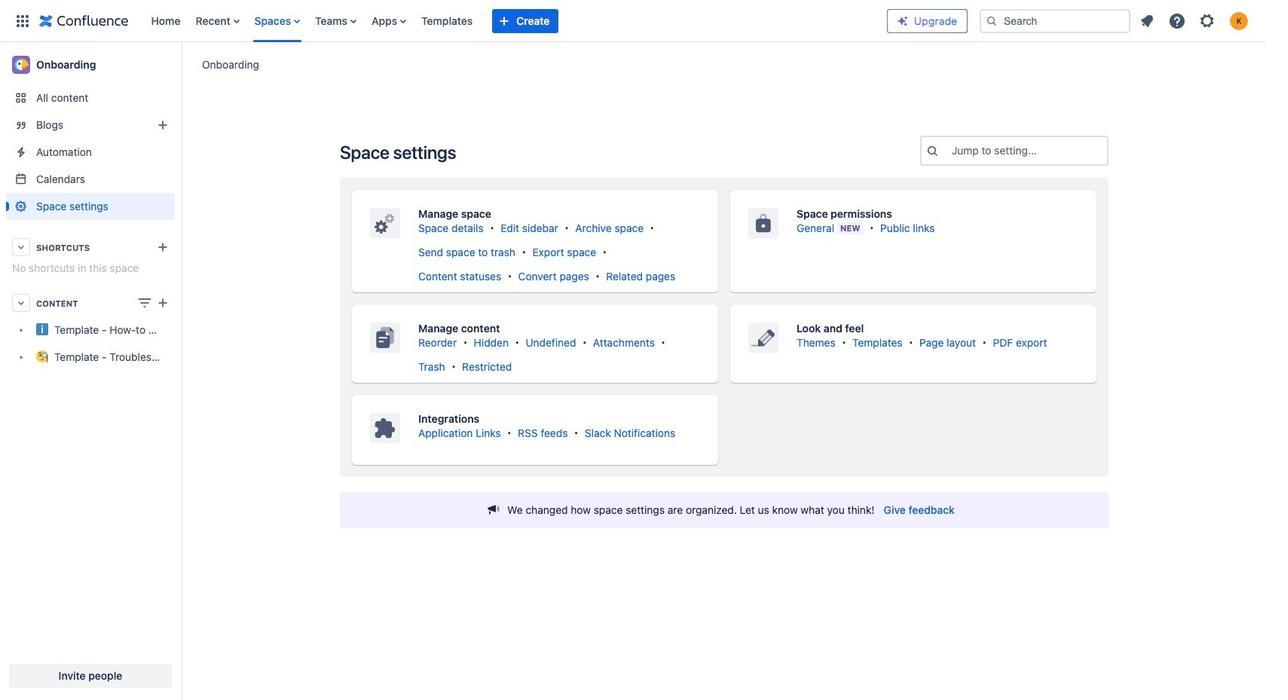 Task type: locate. For each thing, give the bounding box(es) containing it.
confluence image
[[39, 12, 129, 30], [39, 12, 129, 30]]

search image
[[986, 15, 998, 27]]

None search field
[[980, 9, 1131, 33]]

global element
[[9, 0, 887, 42]]

settings icon image
[[1199, 12, 1217, 30]]

your profile and preferences image
[[1230, 12, 1249, 30]]

help icon image
[[1169, 12, 1187, 30]]

add shortcut image
[[154, 238, 172, 256]]

1 horizontal spatial list
[[1134, 7, 1258, 34]]

Search field
[[980, 9, 1131, 33]]

banner
[[0, 0, 1267, 42]]

space element
[[0, 42, 181, 700]]

list
[[144, 0, 887, 42], [1134, 7, 1258, 34]]

0 horizontal spatial list
[[144, 0, 887, 42]]

tree
[[6, 317, 175, 371]]

appswitcher icon image
[[14, 12, 32, 30]]

list for premium "icon"
[[1134, 7, 1258, 34]]

tree inside space element
[[6, 317, 175, 371]]



Task type: vqa. For each thing, say whether or not it's contained in the screenshot.
Appswitcher Icon list
yes



Task type: describe. For each thing, give the bounding box(es) containing it.
premium image
[[897, 15, 909, 27]]

Search settings text field
[[952, 143, 955, 158]]

notification icon image
[[1138, 12, 1157, 30]]

collapse sidebar image
[[164, 50, 198, 80]]

change view image
[[136, 294, 154, 312]]

create image
[[154, 294, 172, 312]]

create a blog image
[[154, 116, 172, 134]]

list for appswitcher icon
[[144, 0, 887, 42]]



